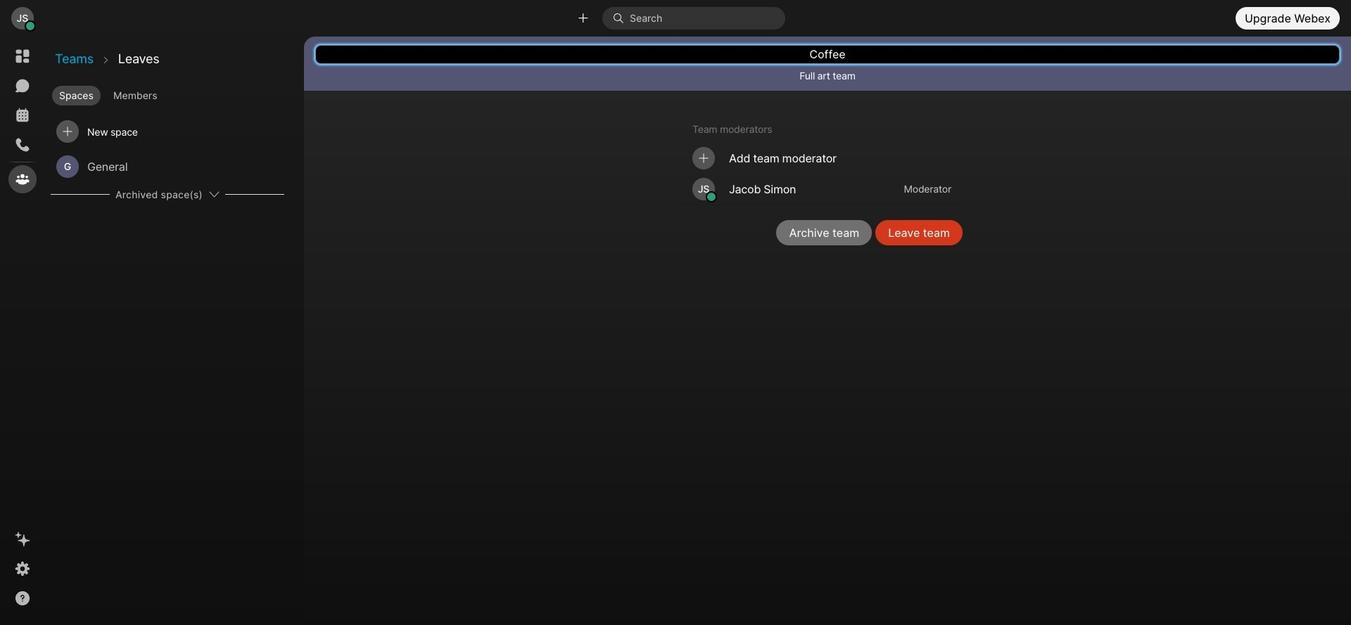 Task type: describe. For each thing, give the bounding box(es) containing it.
webex tab list
[[8, 42, 37, 194]]

general list item
[[51, 149, 284, 184]]

wrapper image inside jacob simon list item
[[707, 192, 717, 202]]

teams, has no new notifications image
[[14, 171, 31, 188]]

add team moderator list item
[[682, 143, 963, 174]]

connect people image
[[577, 12, 590, 25]]

jacob simon list item
[[682, 174, 963, 205]]

team moderators list
[[682, 143, 963, 206]]

what's new image
[[14, 532, 31, 549]]



Task type: vqa. For each thing, say whether or not it's contained in the screenshot.
Jacob Simon 'list item'
yes



Task type: locate. For each thing, give the bounding box(es) containing it.
meetings image
[[14, 107, 31, 124]]

None text field
[[315, 45, 1341, 64]]

wrapper image inside 'add team moderator' list item
[[697, 151, 711, 165]]

navigation
[[0, 37, 45, 626]]

dashboard image
[[14, 48, 31, 65]]

arrow down_16 image
[[208, 189, 220, 200]]

messaging, has no new notifications image
[[14, 77, 31, 94]]

wrapper image
[[613, 13, 630, 24], [61, 125, 75, 139], [697, 151, 711, 165], [707, 192, 717, 202]]

list item
[[51, 114, 284, 149]]

help image
[[14, 591, 31, 608]]

settings image
[[14, 561, 31, 578]]

tab list
[[49, 80, 303, 107]]

wrapper image
[[25, 21, 35, 31]]

calls image
[[14, 137, 31, 153]]



